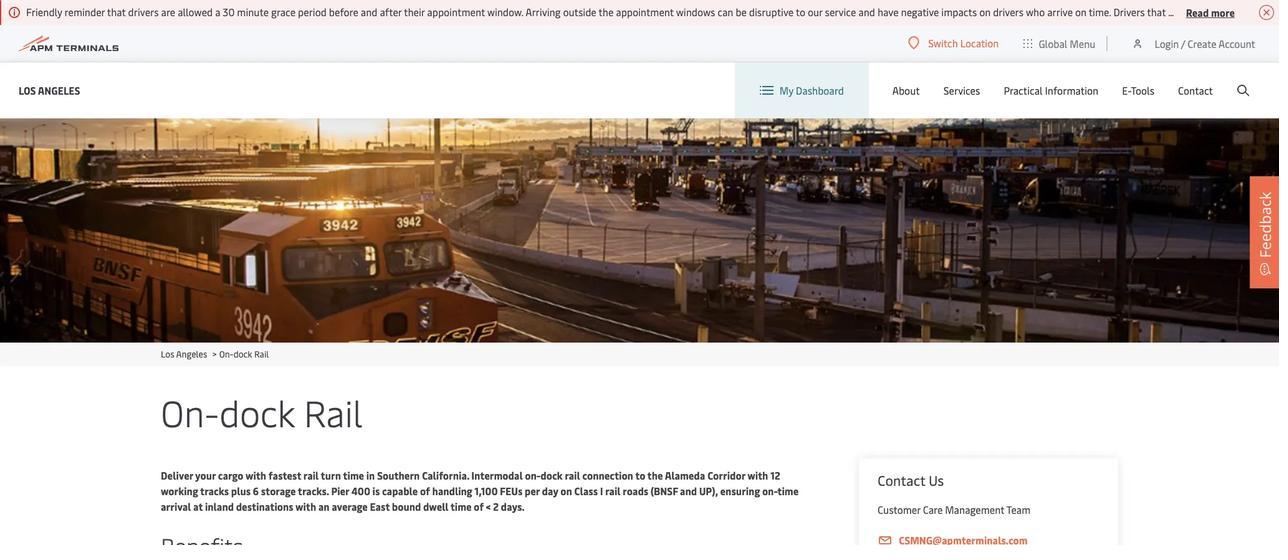Task type: describe. For each thing, give the bounding box(es) containing it.
working
[[161, 485, 198, 498]]

on inside deliver your cargo with fastest rail turn time in southern california. intermodal on-dock rail connection to the alameda corridor with 12 working tracks plus 6 storage tracks. pier 400 is capable of handling 1,100 feus per day on class i rail roads (bnsf and up), ensuring on-time arrival at inland destinations with an average east bound dwell time of < 2 days.
[[561, 485, 572, 498]]

before
[[329, 5, 359, 19]]

impacts
[[942, 5, 978, 19]]

>
[[213, 349, 217, 361]]

an
[[319, 500, 330, 514]]

0 horizontal spatial rail
[[304, 469, 319, 483]]

class
[[575, 485, 598, 498]]

plus
[[231, 485, 251, 498]]

ensuring
[[721, 485, 761, 498]]

2 outside from the left
[[1197, 5, 1230, 19]]

day
[[542, 485, 559, 498]]

fastest
[[269, 469, 301, 483]]

friendly reminder that drivers are allowed a 30 minute grace period before and after their appointment window. arriving outside the appointment windows can be disruptive to our service and have negative impacts on drivers who arrive on time. drivers that arrive outside their appoi
[[26, 5, 1280, 19]]

0 horizontal spatial and
[[361, 5, 378, 19]]

read more button
[[1187, 4, 1236, 20]]

2 vertical spatial time
[[451, 500, 472, 514]]

1 horizontal spatial los angeles link
[[161, 349, 207, 361]]

1 horizontal spatial rail
[[304, 388, 363, 437]]

disruptive
[[750, 5, 794, 19]]

global menu button
[[1012, 25, 1109, 62]]

feedback button
[[1251, 176, 1280, 288]]

practical information
[[1004, 84, 1099, 97]]

location
[[961, 36, 999, 50]]

global menu
[[1039, 36, 1096, 50]]

to inside deliver your cargo with fastest rail turn time in southern california. intermodal on-dock rail connection to the alameda corridor with 12 working tracks plus 6 storage tracks. pier 400 is capable of handling 1,100 feus per day on class i rail roads (bnsf and up), ensuring on-time arrival at inland destinations with an average east bound dwell time of < 2 days.
[[636, 469, 646, 483]]

information
[[1046, 84, 1099, 97]]

2 horizontal spatial on
[[1076, 5, 1087, 19]]

e-tools
[[1123, 84, 1155, 97]]

login / create account
[[1155, 36, 1256, 50]]

on-dock rail
[[161, 388, 363, 437]]

switch
[[929, 36, 959, 50]]

tools
[[1132, 84, 1155, 97]]

capable
[[382, 485, 418, 498]]

1 vertical spatial time
[[778, 485, 799, 498]]

east
[[370, 500, 390, 514]]

a
[[215, 5, 220, 19]]

0 horizontal spatial the
[[599, 5, 614, 19]]

0 vertical spatial rail
[[254, 349, 269, 361]]

southern
[[377, 469, 420, 483]]

my
[[780, 84, 794, 97]]

services button
[[944, 62, 981, 119]]

arrival
[[161, 500, 191, 514]]

time.
[[1089, 5, 1112, 19]]

dwell
[[423, 500, 449, 514]]

los for los angeles
[[19, 83, 36, 97]]

0 vertical spatial of
[[420, 485, 430, 498]]

destinations
[[236, 500, 294, 514]]

handling
[[433, 485, 473, 498]]

i
[[600, 485, 603, 498]]

period
[[298, 5, 327, 19]]

turn
[[321, 469, 341, 483]]

contact for contact
[[1179, 84, 1214, 97]]

0 horizontal spatial with
[[246, 469, 266, 483]]

appoi
[[1256, 5, 1280, 19]]

2 horizontal spatial and
[[859, 5, 876, 19]]

pier
[[331, 485, 349, 498]]

windows
[[677, 5, 716, 19]]

storage
[[261, 485, 296, 498]]

cargo
[[218, 469, 244, 483]]

1 vertical spatial dock
[[219, 388, 295, 437]]

the inside deliver your cargo with fastest rail turn time in southern california. intermodal on-dock rail connection to the alameda corridor with 12 working tracks plus 6 storage tracks. pier 400 is capable of handling 1,100 feus per day on class i rail roads (bnsf and up), ensuring on-time arrival at inland destinations with an average east bound dwell time of < 2 days.
[[648, 469, 663, 483]]

care
[[924, 503, 943, 517]]

friendly
[[26, 5, 62, 19]]

us
[[929, 472, 945, 490]]

allowed
[[178, 5, 213, 19]]

up),
[[700, 485, 719, 498]]

1 drivers from the left
[[128, 5, 159, 19]]

about
[[893, 84, 920, 97]]

alameda
[[665, 469, 706, 483]]

drivers
[[1114, 5, 1146, 19]]

1 horizontal spatial rail
[[565, 469, 581, 483]]

inland
[[205, 500, 234, 514]]

order services image
[[0, 119, 1280, 343]]

tracks
[[200, 485, 229, 498]]

<
[[486, 500, 491, 514]]

2 horizontal spatial with
[[748, 469, 769, 483]]

1 arrive from the left
[[1048, 5, 1074, 19]]

los angeles
[[19, 83, 80, 97]]

are
[[161, 5, 175, 19]]

connection
[[583, 469, 634, 483]]

0 vertical spatial on-
[[219, 349, 234, 361]]

have
[[878, 5, 899, 19]]

about button
[[893, 62, 920, 119]]

per
[[525, 485, 540, 498]]

is
[[373, 485, 380, 498]]

customer care management team
[[878, 503, 1031, 517]]

6
[[253, 485, 259, 498]]

reminder
[[65, 5, 105, 19]]

1 horizontal spatial of
[[474, 500, 484, 514]]

negative
[[902, 5, 940, 19]]



Task type: locate. For each thing, give the bounding box(es) containing it.
1 outside from the left
[[563, 5, 597, 19]]

los inside 'link'
[[19, 83, 36, 97]]

1 vertical spatial of
[[474, 500, 484, 514]]

1 vertical spatial los angeles link
[[161, 349, 207, 361]]

angeles
[[38, 83, 80, 97], [176, 349, 207, 361]]

switch location
[[929, 36, 999, 50]]

1 horizontal spatial contact
[[1179, 84, 1214, 97]]

2 their from the left
[[1232, 5, 1253, 19]]

400
[[352, 485, 371, 498]]

2 arrive from the left
[[1169, 5, 1195, 19]]

with down "tracks."
[[296, 500, 316, 514]]

time left in at the left
[[343, 469, 364, 483]]

0 vertical spatial the
[[599, 5, 614, 19]]

practical
[[1004, 84, 1043, 97]]

with up 6 on the bottom
[[246, 469, 266, 483]]

and down alameda
[[680, 485, 697, 498]]

on right impacts
[[980, 5, 991, 19]]

rail
[[254, 349, 269, 361], [304, 388, 363, 437]]

0 horizontal spatial of
[[420, 485, 430, 498]]

in
[[367, 469, 375, 483]]

be
[[736, 5, 747, 19]]

services
[[944, 84, 981, 97]]

0 horizontal spatial contact
[[878, 472, 926, 490]]

arriving
[[526, 5, 561, 19]]

1 vertical spatial rail
[[304, 388, 363, 437]]

that right reminder
[[107, 5, 126, 19]]

0 horizontal spatial drivers
[[128, 5, 159, 19]]

of
[[420, 485, 430, 498], [474, 500, 484, 514]]

my dashboard
[[780, 84, 844, 97]]

dock inside deliver your cargo with fastest rail turn time in southern california. intermodal on-dock rail connection to the alameda corridor with 12 working tracks plus 6 storage tracks. pier 400 is capable of handling 1,100 feus per day on class i rail roads (bnsf and up), ensuring on-time arrival at inland destinations with an average east bound dwell time of < 2 days.
[[541, 469, 563, 483]]

1 vertical spatial contact
[[878, 472, 926, 490]]

service
[[826, 5, 857, 19]]

0 horizontal spatial los
[[19, 83, 36, 97]]

0 horizontal spatial on-
[[525, 469, 541, 483]]

more
[[1212, 5, 1236, 19]]

0 horizontal spatial rail
[[254, 349, 269, 361]]

arrive up "/"
[[1169, 5, 1195, 19]]

bound
[[392, 500, 421, 514]]

that
[[107, 5, 126, 19], [1148, 5, 1167, 19]]

0 vertical spatial los
[[19, 83, 36, 97]]

2 vertical spatial dock
[[541, 469, 563, 483]]

contact for contact us
[[878, 472, 926, 490]]

1 horizontal spatial on
[[980, 5, 991, 19]]

tracks.
[[298, 485, 329, 498]]

0 vertical spatial on-
[[525, 469, 541, 483]]

customer
[[878, 503, 921, 517]]

1 horizontal spatial drivers
[[994, 5, 1024, 19]]

on
[[980, 5, 991, 19], [1076, 5, 1087, 19], [561, 485, 572, 498]]

1,100
[[475, 485, 498, 498]]

1 vertical spatial on-
[[763, 485, 778, 498]]

global
[[1039, 36, 1068, 50]]

at
[[193, 500, 203, 514]]

contact down login / create account link
[[1179, 84, 1214, 97]]

2 drivers from the left
[[994, 5, 1024, 19]]

los angeles link
[[19, 83, 80, 98], [161, 349, 207, 361]]

roads
[[623, 485, 649, 498]]

1 horizontal spatial to
[[796, 5, 806, 19]]

1 vertical spatial angeles
[[176, 349, 207, 361]]

angeles for los angeles > on-dock rail
[[176, 349, 207, 361]]

practical information button
[[1004, 62, 1099, 119]]

1 horizontal spatial that
[[1148, 5, 1167, 19]]

appointment
[[427, 5, 485, 19], [616, 5, 674, 19]]

contact up customer
[[878, 472, 926, 490]]

1 horizontal spatial on-
[[763, 485, 778, 498]]

dock
[[234, 349, 252, 361], [219, 388, 295, 437], [541, 469, 563, 483]]

12
[[771, 469, 781, 483]]

their
[[404, 5, 425, 19], [1232, 5, 1253, 19]]

1 vertical spatial the
[[648, 469, 663, 483]]

0 horizontal spatial time
[[343, 469, 364, 483]]

their right the after
[[404, 5, 425, 19]]

0 horizontal spatial their
[[404, 5, 425, 19]]

appointment left windows
[[616, 5, 674, 19]]

management
[[946, 503, 1005, 517]]

rail up "tracks."
[[304, 469, 319, 483]]

rail right i
[[606, 485, 621, 498]]

team
[[1007, 503, 1031, 517]]

and left have
[[859, 5, 876, 19]]

feus
[[500, 485, 523, 498]]

rail up class
[[565, 469, 581, 483]]

e-
[[1123, 84, 1132, 97]]

1 vertical spatial to
[[636, 469, 646, 483]]

with
[[246, 469, 266, 483], [748, 469, 769, 483], [296, 500, 316, 514]]

to up 'roads'
[[636, 469, 646, 483]]

on right day
[[561, 485, 572, 498]]

0 vertical spatial to
[[796, 5, 806, 19]]

after
[[380, 5, 402, 19]]

1 horizontal spatial the
[[648, 469, 663, 483]]

1 horizontal spatial los
[[161, 349, 174, 361]]

time
[[343, 469, 364, 483], [778, 485, 799, 498], [451, 500, 472, 514]]

feedback
[[1256, 192, 1276, 258]]

angeles inside 'link'
[[38, 83, 80, 97]]

that right drivers in the right of the page
[[1148, 5, 1167, 19]]

time down handling
[[451, 500, 472, 514]]

2
[[493, 500, 499, 514]]

on-
[[525, 469, 541, 483], [763, 485, 778, 498]]

deliver
[[161, 469, 193, 483]]

arrive
[[1048, 5, 1074, 19], [1169, 5, 1195, 19]]

outside up login / create account
[[1197, 5, 1230, 19]]

minute
[[237, 5, 269, 19]]

0 horizontal spatial appointment
[[427, 5, 485, 19]]

0 horizontal spatial to
[[636, 469, 646, 483]]

1 vertical spatial on-
[[161, 388, 220, 437]]

angeles for los angeles
[[38, 83, 80, 97]]

time down 12
[[778, 485, 799, 498]]

outside right the "arriving"
[[563, 5, 597, 19]]

0 horizontal spatial arrive
[[1048, 5, 1074, 19]]

0 horizontal spatial outside
[[563, 5, 597, 19]]

their left close alert "image"
[[1232, 5, 1253, 19]]

30
[[223, 5, 235, 19]]

1 horizontal spatial and
[[680, 485, 697, 498]]

0 vertical spatial angeles
[[38, 83, 80, 97]]

of left <
[[474, 500, 484, 514]]

and left the after
[[361, 5, 378, 19]]

on left time.
[[1076, 5, 1087, 19]]

and
[[361, 5, 378, 19], [859, 5, 876, 19], [680, 485, 697, 498]]

can
[[718, 5, 734, 19]]

1 that from the left
[[107, 5, 126, 19]]

drivers left are
[[128, 5, 159, 19]]

window.
[[488, 5, 524, 19]]

1 their from the left
[[404, 5, 425, 19]]

drivers left who
[[994, 5, 1024, 19]]

switch location button
[[909, 36, 999, 50]]

1 horizontal spatial outside
[[1197, 5, 1230, 19]]

1 horizontal spatial arrive
[[1169, 5, 1195, 19]]

with left 12
[[748, 469, 769, 483]]

los angeles > on-dock rail
[[161, 349, 269, 361]]

the
[[599, 5, 614, 19], [648, 469, 663, 483]]

outside
[[563, 5, 597, 19], [1197, 5, 1230, 19]]

0 horizontal spatial los angeles link
[[19, 83, 80, 98]]

1 vertical spatial los
[[161, 349, 174, 361]]

account
[[1219, 36, 1256, 50]]

e-tools button
[[1123, 62, 1155, 119]]

2 horizontal spatial time
[[778, 485, 799, 498]]

0 vertical spatial dock
[[234, 349, 252, 361]]

1 horizontal spatial angeles
[[176, 349, 207, 361]]

0 vertical spatial contact
[[1179, 84, 1214, 97]]

0 vertical spatial time
[[343, 469, 364, 483]]

0 vertical spatial los angeles link
[[19, 83, 80, 98]]

grace
[[271, 5, 296, 19]]

1 horizontal spatial appointment
[[616, 5, 674, 19]]

1 horizontal spatial their
[[1232, 5, 1253, 19]]

los
[[19, 83, 36, 97], [161, 349, 174, 361]]

appointment left "window."
[[427, 5, 485, 19]]

contact
[[1179, 84, 1214, 97], [878, 472, 926, 490]]

menu
[[1071, 36, 1096, 50]]

on- down 12
[[763, 485, 778, 498]]

days.
[[501, 500, 525, 514]]

login
[[1155, 36, 1180, 50]]

read
[[1187, 5, 1210, 19]]

0 horizontal spatial that
[[107, 5, 126, 19]]

read more
[[1187, 5, 1236, 19]]

of up dwell
[[420, 485, 430, 498]]

rail
[[304, 469, 319, 483], [565, 469, 581, 483], [606, 485, 621, 498]]

your
[[195, 469, 216, 483]]

arrive right who
[[1048, 5, 1074, 19]]

close alert image
[[1260, 5, 1275, 20]]

contact us
[[878, 472, 945, 490]]

/
[[1182, 36, 1186, 50]]

2 that from the left
[[1148, 5, 1167, 19]]

login / create account link
[[1132, 25, 1256, 62]]

1 horizontal spatial with
[[296, 500, 316, 514]]

0 horizontal spatial angeles
[[38, 83, 80, 97]]

to left our
[[796, 5, 806, 19]]

0 horizontal spatial on
[[561, 485, 572, 498]]

dashboard
[[796, 84, 844, 97]]

and inside deliver your cargo with fastest rail turn time in southern california. intermodal on-dock rail connection to the alameda corridor with 12 working tracks plus 6 storage tracks. pier 400 is capable of handling 1,100 feus per day on class i rail roads (bnsf and up), ensuring on-time arrival at inland destinations with an average east bound dwell time of < 2 days.
[[680, 485, 697, 498]]

1 appointment from the left
[[427, 5, 485, 19]]

on-
[[219, 349, 234, 361], [161, 388, 220, 437]]

to
[[796, 5, 806, 19], [636, 469, 646, 483]]

our
[[808, 5, 823, 19]]

contact button
[[1179, 62, 1214, 119]]

1 horizontal spatial time
[[451, 500, 472, 514]]

drivers
[[128, 5, 159, 19], [994, 5, 1024, 19]]

2 horizontal spatial rail
[[606, 485, 621, 498]]

los for los angeles > on-dock rail
[[161, 349, 174, 361]]

on- up per
[[525, 469, 541, 483]]

2 appointment from the left
[[616, 5, 674, 19]]

average
[[332, 500, 368, 514]]



Task type: vqa. For each thing, say whether or not it's contained in the screenshot.
bottom (TIS-
no



